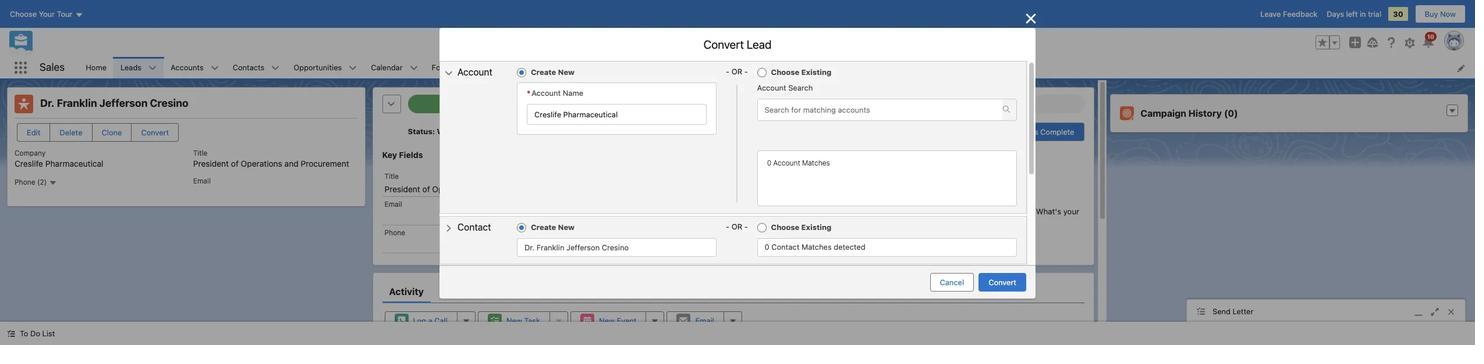 Task type: describe. For each thing, give the bounding box(es) containing it.
or for account
[[732, 67, 743, 76]]

success
[[785, 150, 818, 160]]

contacts list item
[[226, 57, 287, 79]]

0 contact matches detected
[[765, 243, 866, 252]]

0 vertical spatial president
[[193, 159, 229, 169]]

event
[[617, 317, 637, 326]]

will
[[967, 207, 979, 216]]

1 horizontal spatial president
[[385, 185, 420, 195]]

home link
[[79, 57, 114, 79]]

activity
[[389, 287, 424, 298]]

new event
[[599, 317, 637, 326]]

pharmaceutical
[[45, 159, 103, 169]]

list containing home
[[79, 57, 1476, 79]]

1 horizontal spatial for
[[790, 207, 800, 216]]

1 horizontal spatial and
[[476, 185, 490, 195]]

0 vertical spatial operations
[[241, 159, 282, 169]]

|
[[729, 63, 732, 72]]

text default image inside account link
[[445, 69, 453, 77]]

0 vertical spatial a
[[774, 184, 779, 193]]

outreach
[[820, 207, 852, 216]]

pitch?)
[[745, 219, 770, 228]]

0 vertical spatial title
[[193, 149, 208, 158]]

quotes list item
[[601, 57, 656, 79]]

as
[[1031, 128, 1039, 137]]

status inside button
[[1006, 128, 1028, 137]]

0 horizontal spatial contact
[[458, 223, 491, 233]]

to
[[20, 330, 28, 339]]

activity tab list
[[382, 281, 1085, 304]]

0 for 0 account matches
[[767, 159, 772, 168]]

0 vertical spatial lead
[[836, 184, 851, 193]]

buy now
[[1425, 9, 1456, 19]]

convert for bottommost the convert button
[[989, 278, 1017, 288]]

calendar link
[[364, 57, 410, 79]]

1 vertical spatial procurement
[[492, 185, 541, 195]]

choose existing for contact
[[771, 223, 832, 232]]

recently
[[669, 63, 699, 72]]

1 horizontal spatial lead
[[879, 195, 894, 205]]

home
[[86, 63, 107, 72]]

now
[[1441, 9, 1456, 19]]

dr. inside button
[[525, 243, 535, 252]]

0 vertical spatial of
[[231, 159, 239, 169]]

leads
[[121, 63, 142, 72]]

dr. franklin jefferson cresino button
[[525, 239, 716, 257]]

days left in trial
[[1327, 9, 1382, 19]]

0 account matches
[[767, 159, 830, 168]]

*
[[527, 89, 531, 98]]

Account Search text field
[[758, 99, 1003, 120]]

recently viewed | products list item
[[656, 57, 796, 79]]

company creslife pharmaceutical
[[15, 149, 103, 169]]

feedback
[[1283, 9, 1318, 19]]

(0)
[[1225, 108, 1238, 119]]

convert lead
[[704, 38, 772, 51]]

history
[[1189, 108, 1222, 119]]

out?
[[1019, 207, 1034, 216]]

account for account name
[[532, 89, 561, 98]]

status : working
[[408, 127, 468, 136]]

0 vertical spatial convert button
[[131, 123, 179, 142]]

jefferson inside button
[[567, 243, 600, 252]]

detected
[[834, 243, 866, 252]]

text default image inside contact link
[[445, 225, 453, 233]]

0 horizontal spatial franklin
[[57, 97, 97, 109]]

0 vertical spatial jefferson
[[99, 97, 148, 109]]

log
[[413, 317, 426, 326]]

cancel
[[940, 278, 964, 288]]

accounts link
[[164, 57, 211, 79]]

1 horizontal spatial the
[[865, 195, 877, 205]]

0 horizontal spatial cresino
[[150, 97, 189, 109]]

what's
[[1036, 207, 1062, 216]]

promising
[[760, 173, 797, 182]]

reach
[[996, 207, 1016, 216]]

choose for contact
[[771, 223, 800, 232]]

sales
[[40, 61, 65, 74]]

reports
[[552, 63, 579, 72]]

1 vertical spatial operations
[[432, 185, 474, 195]]

text default image inside recently viewed | products list item
[[782, 64, 791, 72]]

key
[[382, 150, 397, 160]]

delete
[[60, 128, 82, 137]]

search...
[[626, 38, 657, 47]]

0 horizontal spatial the
[[822, 184, 834, 193]]

convert for the topmost the convert button
[[141, 128, 169, 137]]

create for contact
[[531, 223, 556, 232]]

create new for contact
[[531, 223, 575, 232]]

reports link
[[545, 57, 586, 79]]

0 horizontal spatial for
[[771, 150, 783, 160]]

1 vertical spatial a
[[767, 207, 771, 216]]

left
[[1347, 9, 1358, 19]]

activity link
[[389, 281, 424, 304]]

mark status as complete
[[986, 128, 1075, 137]]

reports list item
[[545, 57, 601, 79]]

1 your from the left
[[802, 207, 818, 216]]

clone
[[102, 128, 122, 137]]

dashboards list item
[[473, 57, 545, 79]]

accounts
[[171, 63, 204, 72]]

1 horizontal spatial email
[[385, 200, 402, 209]]

0 vertical spatial dr. franklin jefferson cresino
[[40, 97, 189, 109]]

search
[[789, 83, 813, 93]]

new left event
[[599, 317, 615, 326]]

plan
[[773, 207, 788, 216]]

:
[[433, 127, 435, 136]]

viewed
[[701, 63, 727, 72]]

account name
[[532, 89, 584, 98]]

leads.
[[799, 173, 821, 182]]

search... button
[[603, 33, 836, 52]]

key fields
[[382, 150, 423, 160]]

qualify promising leads. identify a contact for the lead save their contact information to the lead record make a plan for your outreach (for example, how many times will you reach out? what's your pitch?)
[[731, 173, 1080, 228]]

1 vertical spatial title president of operations and procurement
[[385, 172, 541, 195]]

email inside email button
[[696, 317, 714, 326]]

information
[[813, 195, 854, 205]]

to
[[856, 195, 863, 205]]

email button
[[667, 312, 724, 331]]

do
[[30, 330, 40, 339]]

trial
[[1369, 9, 1382, 19]]

to do list button
[[0, 323, 62, 346]]

cancel button
[[930, 274, 974, 292]]

contact link
[[438, 215, 498, 241]]

campaign history (0)
[[1141, 108, 1238, 119]]

(for
[[855, 207, 869, 216]]

0 vertical spatial title president of operations and procurement
[[193, 149, 349, 169]]

or for contact
[[732, 223, 743, 232]]

text default image inside to do list button
[[7, 330, 15, 338]]

existing for account
[[802, 67, 832, 77]]



Task type: locate. For each thing, give the bounding box(es) containing it.
status up fields
[[408, 127, 433, 136]]

send letter link
[[1187, 300, 1466, 325]]

0 horizontal spatial your
[[802, 207, 818, 216]]

example,
[[871, 207, 904, 216]]

None text field
[[527, 104, 707, 125]]

create new for account
[[531, 67, 575, 77]]

record
[[896, 195, 920, 205]]

0 horizontal spatial title
[[193, 149, 208, 158]]

creslife
[[15, 159, 43, 169]]

0 horizontal spatial title president of operations and procurement
[[193, 149, 349, 169]]

a down promising
[[774, 184, 779, 193]]

2 - or - from the top
[[726, 223, 748, 232]]

leads list item
[[114, 57, 164, 79]]

2 horizontal spatial convert
[[989, 278, 1017, 288]]

new event button
[[571, 312, 647, 331]]

1 horizontal spatial text default image
[[782, 64, 791, 72]]

1 vertical spatial convert
[[141, 128, 169, 137]]

lead image
[[15, 95, 33, 114]]

2 vertical spatial a
[[428, 317, 432, 326]]

1 choose existing from the top
[[771, 67, 832, 77]]

0 horizontal spatial status
[[408, 127, 433, 136]]

0 horizontal spatial operations
[[241, 159, 282, 169]]

dashboards
[[480, 63, 523, 72]]

1 vertical spatial dr.
[[525, 243, 535, 252]]

calendar list item
[[364, 57, 425, 79]]

1 create from the top
[[531, 67, 556, 77]]

1 vertical spatial title
[[385, 172, 399, 181]]

1 vertical spatial or
[[732, 223, 743, 232]]

0 vertical spatial email
[[193, 177, 211, 186]]

0 vertical spatial create new
[[531, 67, 575, 77]]

in
[[1360, 9, 1366, 19]]

list
[[42, 330, 55, 339]]

president
[[193, 159, 229, 169], [385, 185, 420, 195]]

1 horizontal spatial title president of operations and procurement
[[385, 172, 541, 195]]

2 your from the left
[[1064, 207, 1080, 216]]

0 horizontal spatial email
[[193, 177, 211, 186]]

mark status as complete button
[[963, 123, 1085, 142]]

identify
[[745, 184, 772, 193]]

2 create new from the top
[[531, 223, 575, 232]]

existing up search
[[802, 67, 832, 77]]

alert
[[757, 144, 1017, 151]]

0 vertical spatial procurement
[[301, 159, 349, 169]]

existing up 0 contact matches detected
[[802, 223, 832, 232]]

the up information
[[822, 184, 834, 193]]

matches for contact
[[802, 243, 832, 252]]

0 vertical spatial contact
[[458, 223, 491, 233]]

account for account search
[[757, 83, 786, 93]]

- or - for contact
[[726, 223, 748, 232]]

1 vertical spatial matches
[[802, 243, 832, 252]]

accounts list item
[[164, 57, 226, 79]]

0 horizontal spatial text default image
[[445, 69, 453, 77]]

1 vertical spatial for
[[810, 184, 820, 193]]

recently viewed | products
[[669, 63, 766, 72]]

0 horizontal spatial convert
[[141, 128, 169, 137]]

account link
[[438, 59, 500, 85]]

matches left detected
[[802, 243, 832, 252]]

1 horizontal spatial dr.
[[525, 243, 535, 252]]

contact down the leads.
[[781, 184, 808, 193]]

1 horizontal spatial procurement
[[492, 185, 541, 195]]

account search
[[757, 83, 813, 93]]

2 choose existing from the top
[[771, 223, 832, 232]]

convert right cancel
[[989, 278, 1017, 288]]

opportunities
[[294, 63, 342, 72]]

1 horizontal spatial contact
[[772, 243, 800, 252]]

0 vertical spatial choose
[[771, 67, 800, 77]]

create new
[[531, 67, 575, 77], [531, 223, 575, 232]]

0 vertical spatial matches
[[802, 159, 830, 168]]

edit button
[[17, 123, 50, 142]]

log a call button
[[385, 312, 458, 331]]

1 horizontal spatial a
[[767, 207, 771, 216]]

a inside button
[[428, 317, 432, 326]]

matches
[[802, 159, 830, 168], [802, 243, 832, 252]]

1 vertical spatial existing
[[802, 223, 832, 232]]

a right "log"
[[428, 317, 432, 326]]

list
[[79, 57, 1476, 79]]

existing for contact
[[802, 223, 832, 232]]

0 horizontal spatial of
[[231, 159, 239, 169]]

1 vertical spatial the
[[865, 195, 877, 205]]

new task button
[[478, 312, 550, 331]]

1 vertical spatial jefferson
[[567, 243, 600, 252]]

log a call
[[413, 317, 448, 326]]

new up name in the top of the page
[[558, 67, 575, 77]]

1 vertical spatial contact
[[783, 195, 811, 205]]

new
[[558, 67, 575, 77], [558, 223, 575, 232], [507, 317, 522, 326], [599, 317, 615, 326]]

dashboards link
[[473, 57, 530, 79]]

1 vertical spatial convert button
[[979, 274, 1027, 292]]

1 choose from the top
[[771, 67, 800, 77]]

1 horizontal spatial cresino
[[602, 243, 629, 252]]

a left plan
[[767, 207, 771, 216]]

account for account
[[458, 67, 493, 77]]

their
[[765, 195, 781, 205]]

or right viewed
[[732, 67, 743, 76]]

matches for account
[[802, 159, 830, 168]]

0 vertical spatial franklin
[[57, 97, 97, 109]]

matches up the leads.
[[802, 159, 830, 168]]

new left task
[[507, 317, 522, 326]]

0 up promising
[[767, 159, 772, 168]]

status left as
[[1006, 128, 1028, 137]]

opportunities link
[[287, 57, 349, 79]]

1 vertical spatial franklin
[[537, 243, 565, 252]]

clone button
[[92, 123, 132, 142]]

choose existing up search
[[771, 67, 832, 77]]

edit
[[27, 128, 40, 137]]

to do list
[[20, 330, 55, 339]]

1 horizontal spatial convert
[[704, 38, 744, 51]]

1 vertical spatial cresino
[[602, 243, 629, 252]]

convert right clone button
[[141, 128, 169, 137]]

1 vertical spatial of
[[423, 185, 430, 195]]

0 horizontal spatial a
[[428, 317, 432, 326]]

new task
[[507, 317, 540, 326]]

1 vertical spatial choose
[[771, 223, 800, 232]]

save
[[745, 195, 762, 205]]

text default image left dashboards link
[[445, 69, 453, 77]]

your right what's
[[1064, 207, 1080, 216]]

for up promising
[[771, 150, 783, 160]]

0 vertical spatial cresino
[[150, 97, 189, 109]]

1 horizontal spatial convert button
[[979, 274, 1027, 292]]

1 or from the top
[[732, 67, 743, 76]]

1 - or - from the top
[[726, 67, 748, 76]]

you
[[981, 207, 994, 216]]

0 vertical spatial contact
[[781, 184, 808, 193]]

2 or from the top
[[732, 223, 743, 232]]

send
[[1213, 307, 1231, 317]]

for right plan
[[790, 207, 800, 216]]

choose down plan
[[771, 223, 800, 232]]

convert button right cancel
[[979, 274, 1027, 292]]

existing
[[802, 67, 832, 77], [802, 223, 832, 232]]

path options list box
[[408, 95, 1085, 114]]

dr. franklin jefferson cresino inside dr. franklin jefferson cresino button
[[525, 243, 629, 252]]

1 horizontal spatial of
[[423, 185, 430, 195]]

calendar
[[371, 63, 403, 72]]

0 vertical spatial create
[[531, 67, 556, 77]]

0 vertical spatial - or -
[[726, 67, 748, 76]]

2 choose from the top
[[771, 223, 800, 232]]

0 vertical spatial convert
[[704, 38, 744, 51]]

recently viewed | products link
[[656, 57, 769, 79]]

leave feedback
[[1261, 9, 1318, 19]]

1 create new from the top
[[531, 67, 575, 77]]

choose
[[771, 67, 800, 77], [771, 223, 800, 232]]

contact
[[458, 223, 491, 233], [772, 243, 800, 252]]

contact up plan
[[783, 195, 811, 205]]

1 vertical spatial create
[[531, 223, 556, 232]]

franklin
[[57, 97, 97, 109], [537, 243, 565, 252]]

0 horizontal spatial president
[[193, 159, 229, 169]]

and
[[285, 159, 299, 169], [476, 185, 490, 195]]

lead
[[747, 38, 772, 51]]

1 horizontal spatial your
[[1064, 207, 1080, 216]]

0 vertical spatial for
[[771, 150, 783, 160]]

1 vertical spatial choose existing
[[771, 223, 832, 232]]

- or - for account
[[726, 67, 748, 76]]

many
[[924, 207, 943, 216]]

1 horizontal spatial operations
[[432, 185, 474, 195]]

or left pitch?)
[[732, 223, 743, 232]]

0 for 0 contact matches detected
[[765, 243, 770, 252]]

2 horizontal spatial email
[[696, 317, 714, 326]]

working
[[437, 127, 468, 136]]

times
[[946, 207, 965, 216]]

fields
[[399, 150, 423, 160]]

convert up recently viewed | products list item
[[704, 38, 744, 51]]

convert button right clone
[[131, 123, 179, 142]]

qualify
[[731, 173, 757, 182]]

0 vertical spatial existing
[[802, 67, 832, 77]]

2 vertical spatial convert
[[989, 278, 1017, 288]]

create for account
[[531, 67, 556, 77]]

quotes link
[[601, 57, 641, 79]]

0 horizontal spatial dr.
[[40, 97, 54, 109]]

2 horizontal spatial a
[[774, 184, 779, 193]]

1 vertical spatial contact
[[772, 243, 800, 252]]

delete button
[[50, 123, 92, 142]]

2 existing from the top
[[802, 223, 832, 232]]

guidance for success
[[731, 150, 818, 160]]

1 horizontal spatial jefferson
[[567, 243, 600, 252]]

letter
[[1233, 307, 1254, 317]]

0 vertical spatial or
[[732, 67, 743, 76]]

how
[[906, 207, 922, 216]]

leave
[[1261, 9, 1281, 19]]

title
[[193, 149, 208, 158], [385, 172, 399, 181]]

contacts link
[[226, 57, 272, 79]]

group
[[1316, 36, 1340, 49]]

-
[[726, 67, 730, 76], [745, 67, 748, 76], [726, 223, 730, 232], [745, 223, 748, 232]]

2 horizontal spatial for
[[810, 184, 820, 193]]

text default image
[[782, 64, 791, 72], [445, 69, 453, 77]]

convert for convert lead
[[704, 38, 744, 51]]

the right to
[[865, 195, 877, 205]]

convert
[[704, 38, 744, 51], [141, 128, 169, 137], [989, 278, 1017, 288]]

your
[[802, 207, 818, 216], [1064, 207, 1080, 216]]

1 vertical spatial email
[[385, 200, 402, 209]]

procurement
[[301, 159, 349, 169], [492, 185, 541, 195]]

0 vertical spatial choose existing
[[771, 67, 832, 77]]

lead up example,
[[879, 195, 894, 205]]

0 horizontal spatial and
[[285, 159, 299, 169]]

choose existing up 0 contact matches detected
[[771, 223, 832, 232]]

1 horizontal spatial franklin
[[537, 243, 565, 252]]

new up dr. franklin jefferson cresino button
[[558, 223, 575, 232]]

0 horizontal spatial lead
[[836, 184, 851, 193]]

forecasts
[[432, 63, 466, 72]]

a
[[774, 184, 779, 193], [767, 207, 771, 216], [428, 317, 432, 326]]

text default image up "account search"
[[782, 64, 791, 72]]

products
[[734, 63, 766, 72]]

guidance
[[731, 150, 769, 160]]

franklin inside button
[[537, 243, 565, 252]]

your down information
[[802, 207, 818, 216]]

create
[[531, 67, 556, 77], [531, 223, 556, 232]]

the
[[822, 184, 834, 193], [865, 195, 877, 205]]

opportunities list item
[[287, 57, 364, 79]]

0 vertical spatial 0
[[767, 159, 772, 168]]

1 existing from the top
[[802, 67, 832, 77]]

make
[[745, 207, 764, 216]]

choose existing for account
[[771, 67, 832, 77]]

0 down pitch?)
[[765, 243, 770, 252]]

days
[[1327, 9, 1345, 19]]

choose for account
[[771, 67, 800, 77]]

task
[[524, 317, 540, 326]]

quotes
[[608, 63, 634, 72]]

0 horizontal spatial procurement
[[301, 159, 349, 169]]

0 vertical spatial dr.
[[40, 97, 54, 109]]

buy
[[1425, 9, 1439, 19]]

1 vertical spatial lead
[[879, 195, 894, 205]]

leads link
[[114, 57, 149, 79]]

0 horizontal spatial jefferson
[[99, 97, 148, 109]]

1 vertical spatial and
[[476, 185, 490, 195]]

0 vertical spatial and
[[285, 159, 299, 169]]

text default image
[[1003, 106, 1011, 114], [1449, 107, 1457, 115], [445, 225, 453, 233], [7, 330, 15, 338]]

choose up "account search"
[[771, 67, 800, 77]]

for down the leads.
[[810, 184, 820, 193]]

lead
[[836, 184, 851, 193], [879, 195, 894, 205]]

1 horizontal spatial title
[[385, 172, 399, 181]]

mark
[[986, 128, 1004, 137]]

lead up information
[[836, 184, 851, 193]]

2 vertical spatial email
[[696, 317, 714, 326]]

complete
[[1041, 128, 1075, 137]]

1 vertical spatial create new
[[531, 223, 575, 232]]

cresino inside button
[[602, 243, 629, 252]]

2 create from the top
[[531, 223, 556, 232]]

1 vertical spatial president
[[385, 185, 420, 195]]

2 vertical spatial for
[[790, 207, 800, 216]]

contacts
[[233, 63, 265, 72]]



Task type: vqa. For each thing, say whether or not it's contained in the screenshot.
first your from the left
yes



